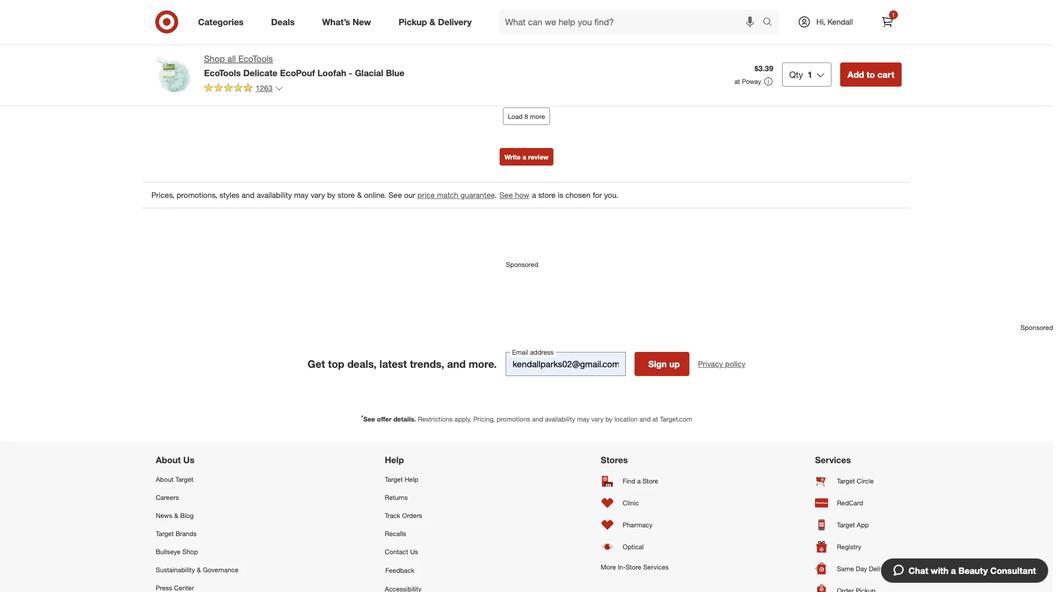 Task type: vqa. For each thing, say whether or not it's contained in the screenshot.
Get top deals, latest trends, and more.
yes



Task type: locate. For each thing, give the bounding box(es) containing it.
store right find
[[643, 477, 658, 485]]

may inside * see offer details. restrictions apply. pricing, promotions and availability may vary by location and at target.com
[[577, 415, 590, 424]]

good
[[214, 34, 233, 44]]

sign up
[[648, 359, 680, 370]]

load 8 more
[[508, 112, 545, 120]]

review up to
[[854, 58, 879, 69]]

sustainability
[[156, 566, 195, 574]]

1 vertical spatial availability
[[545, 415, 575, 424]]

0 horizontal spatial store
[[626, 563, 641, 571]]

0 vertical spatial for
[[260, 34, 269, 44]]

0 horizontal spatial at
[[653, 415, 658, 424]]

1263 link
[[204, 83, 284, 95]]

deals,
[[347, 358, 377, 370]]

at
[[735, 77, 740, 86], [653, 415, 658, 424]]

0 horizontal spatial delivery
[[438, 16, 472, 27]]

optical link
[[601, 536, 669, 558]]

help up target help
[[385, 455, 404, 466]]

contact
[[385, 548, 408, 556]]

& for governance
[[197, 566, 201, 574]]

1 about from the top
[[156, 455, 181, 466]]

us inside 'link'
[[410, 548, 418, 556]]

0 horizontal spatial price
[[284, 34, 302, 44]]

0 horizontal spatial us
[[183, 455, 194, 466]]

store
[[338, 190, 355, 200], [538, 190, 556, 200]]

pharmacy link
[[601, 514, 669, 536]]

find
[[659, 39, 670, 47]]

& left online.
[[357, 190, 362, 200]]

details.
[[393, 415, 416, 424]]

sustainability & governance link
[[156, 561, 239, 579]]

1 vertical spatial by
[[606, 415, 613, 424]]

write a review button
[[500, 148, 554, 166]]

0 vertical spatial shop
[[204, 53, 225, 64]]

quality up the of
[[744, 4, 770, 13]]

1 vertical spatial services
[[643, 563, 669, 571]]

for left the at the left top of page
[[260, 34, 269, 44]]

shop inside 'link'
[[182, 548, 198, 556]]

more
[[530, 112, 545, 120]]

store down optical link
[[626, 563, 641, 571]]

a inside 'button'
[[951, 566, 956, 576]]

loofah
[[318, 67, 346, 78]]

more in-store services link
[[601, 558, 669, 576]]

track orders
[[385, 512, 422, 520]]

0 horizontal spatial by
[[327, 190, 335, 200]]

1 horizontal spatial quality
[[744, 4, 770, 13]]

report review
[[824, 58, 879, 69]]

0 horizontal spatial availability
[[257, 190, 292, 200]]

with
[[931, 566, 949, 576]]

,
[[225, 16, 227, 24]]

target.com
[[660, 415, 692, 424]]

write
[[505, 153, 521, 161]]

availability right the promotions
[[545, 415, 575, 424]]

0 vertical spatial at
[[735, 77, 740, 86]]

top
[[328, 358, 344, 370]]

see left the offer at the bottom left of the page
[[363, 415, 375, 424]]

1 horizontal spatial store
[[643, 477, 658, 485]]

2 horizontal spatial review
[[854, 58, 879, 69]]

delivery for same day delivery
[[869, 565, 893, 573]]

& right pickup
[[430, 16, 436, 27]]

is
[[558, 190, 563, 200]]

more.
[[469, 358, 497, 370]]

price right the at the left top of page
[[284, 34, 302, 44]]

0 vertical spatial about
[[156, 455, 181, 466]]

all
[[227, 53, 236, 64]]

what's new link
[[313, 10, 385, 34]]

review inside the report review button
[[854, 58, 879, 69]]

-
[[349, 67, 352, 78]]

availability right styles
[[257, 190, 292, 200]]

a right with
[[951, 566, 956, 576]]

help up returns link on the left bottom of page
[[405, 475, 418, 483]]

redcard
[[837, 499, 863, 507]]

registry
[[837, 543, 861, 551]]

price right the our
[[418, 190, 435, 200]]

1 horizontal spatial us
[[410, 548, 418, 556]]

services
[[815, 455, 851, 466], [643, 563, 669, 571]]

1 horizontal spatial sponsored
[[1021, 324, 1053, 332]]

stores
[[601, 455, 628, 466]]

review right this
[[684, 39, 703, 47]]

see right .
[[499, 190, 513, 200]]

review
[[684, 39, 703, 47], [854, 58, 879, 69], [528, 153, 549, 161]]

target for target help
[[385, 475, 403, 483]]

beauty
[[959, 566, 988, 576]]

0 vertical spatial 1
[[892, 11, 895, 18]]

target down the about us
[[175, 475, 193, 483]]

delivery right pickup
[[438, 16, 472, 27]]

1 vertical spatial about
[[156, 475, 174, 483]]

add
[[848, 69, 864, 80]]

about up about target
[[156, 455, 181, 466]]

1 horizontal spatial availability
[[545, 415, 575, 424]]

restrictions
[[418, 415, 453, 424]]

0 vertical spatial store
[[643, 477, 658, 485]]

1 vertical spatial may
[[577, 415, 590, 424]]

delivery right day
[[869, 565, 893, 573]]

0 horizontal spatial help
[[385, 455, 404, 466]]

1 vertical spatial review
[[854, 58, 879, 69]]

1 vertical spatial shop
[[182, 548, 198, 556]]

us for contact us
[[410, 548, 418, 556]]

2 vertical spatial review
[[528, 153, 549, 161]]

2 about from the top
[[156, 475, 174, 483]]

news & blog
[[156, 512, 194, 520]]

days
[[198, 16, 212, 24]]

0 horizontal spatial see
[[363, 415, 375, 424]]

and right styles
[[242, 190, 255, 200]]

1 horizontal spatial vary
[[591, 415, 604, 424]]

.
[[495, 190, 497, 200]]

1 vertical spatial quality
[[235, 34, 258, 44]]

0 horizontal spatial review
[[528, 153, 549, 161]]

1 horizontal spatial at
[[735, 77, 740, 86]]

1 right 'qty'
[[808, 69, 813, 80]]

value
[[662, 4, 682, 13]]

guarantee
[[461, 190, 495, 200]]

did you find this review helpful?
[[635, 39, 728, 47]]

5
[[766, 15, 771, 24]]

about up careers
[[156, 475, 174, 483]]

1 horizontal spatial delivery
[[869, 565, 893, 573]]

1 horizontal spatial price
[[418, 190, 435, 200]]

pickup
[[399, 16, 427, 27]]

by left online.
[[327, 190, 335, 200]]

target circle link
[[815, 470, 897, 492]]

location
[[614, 415, 638, 424]]

0 vertical spatial may
[[294, 190, 309, 200]]

see left the our
[[389, 190, 402, 200]]

privacy policy link
[[698, 359, 746, 370]]

shop
[[204, 53, 225, 64], [182, 548, 198, 556]]

1 vertical spatial 1
[[808, 69, 813, 80]]

1 store from the left
[[338, 190, 355, 200]]

store for in-
[[626, 563, 641, 571]]

1 vertical spatial help
[[405, 475, 418, 483]]

0 vertical spatial availability
[[257, 190, 292, 200]]

more in-store services
[[601, 563, 669, 571]]

1 horizontal spatial may
[[577, 415, 590, 424]]

pickup & delivery link
[[389, 10, 486, 34]]

target left circle
[[837, 477, 855, 485]]

report
[[824, 58, 852, 69]]

quality down verified
[[235, 34, 258, 44]]

0 vertical spatial vary
[[311, 190, 325, 200]]

recalls
[[385, 530, 406, 538]]

1 horizontal spatial store
[[538, 190, 556, 200]]

& for delivery
[[430, 16, 436, 27]]

0 vertical spatial delivery
[[438, 16, 472, 27]]

and right location
[[640, 415, 651, 424]]

hi,
[[817, 17, 826, 27]]

circle
[[857, 477, 874, 485]]

target down news
[[156, 530, 174, 538]]

quality out of 5
[[744, 4, 771, 24]]

for left you.
[[593, 190, 602, 200]]

out
[[744, 15, 756, 24]]

& down bullseye shop 'link'
[[197, 566, 201, 574]]

0 vertical spatial by
[[327, 190, 335, 200]]

1
[[892, 11, 895, 18], [808, 69, 813, 80]]

by inside * see offer details. restrictions apply. pricing, promotions and availability may vary by location and at target.com
[[606, 415, 613, 424]]

ecotools down the all at top
[[204, 67, 241, 78]]

track
[[385, 512, 400, 520]]

super
[[172, 34, 192, 44]]

same day delivery link
[[815, 558, 897, 580]]

0 horizontal spatial for
[[260, 34, 269, 44]]

target up returns
[[385, 475, 403, 483]]

1 vertical spatial price
[[418, 190, 435, 200]]

0 vertical spatial us
[[183, 455, 194, 466]]

None text field
[[506, 352, 626, 376]]

1 vertical spatial us
[[410, 548, 418, 556]]

at left poway
[[735, 77, 740, 86]]

& left blog on the left bottom of page
[[174, 512, 178, 520]]

shop left the all at top
[[204, 53, 225, 64]]

us
[[183, 455, 194, 466], [410, 548, 418, 556]]

0 vertical spatial quality
[[744, 4, 770, 13]]

review inside write a review button
[[528, 153, 549, 161]]

bullseye shop link
[[156, 543, 239, 561]]

quality inside quality out of 5
[[744, 4, 770, 13]]

delivery for pickup & delivery
[[438, 16, 472, 27]]

0 horizontal spatial may
[[294, 190, 309, 200]]

1 horizontal spatial by
[[606, 415, 613, 424]]

0 horizontal spatial sponsored
[[506, 260, 538, 269]]

chat
[[909, 566, 929, 576]]

a inside button
[[523, 153, 526, 161]]

0 vertical spatial sponsored
[[506, 260, 538, 269]]

0 horizontal spatial vary
[[311, 190, 325, 200]]

&
[[430, 16, 436, 27], [357, 190, 362, 200], [174, 512, 178, 520], [197, 566, 201, 574]]

0 horizontal spatial quality
[[235, 34, 258, 44]]

promotions
[[497, 415, 530, 424]]

1 vertical spatial at
[[653, 415, 658, 424]]

0 horizontal spatial shop
[[182, 548, 198, 556]]

1 horizontal spatial services
[[815, 455, 851, 466]]

1 horizontal spatial help
[[405, 475, 418, 483]]

1 horizontal spatial review
[[684, 39, 703, 47]]

1 vertical spatial vary
[[591, 415, 604, 424]]

sponsored inside report review region
[[506, 260, 538, 269]]

clinic
[[623, 499, 639, 507]]

1 vertical spatial delivery
[[869, 565, 893, 573]]

target
[[175, 475, 193, 483], [385, 475, 403, 483], [837, 477, 855, 485], [837, 521, 855, 529], [156, 530, 174, 538]]

our
[[404, 190, 415, 200]]

1 right kendall
[[892, 11, 895, 18]]

& inside report review region
[[357, 190, 362, 200]]

load
[[508, 112, 523, 120]]

super soft!! good quality for the price
[[172, 34, 302, 44]]

1 horizontal spatial shop
[[204, 53, 225, 64]]

store left online.
[[338, 190, 355, 200]]

review right "write"
[[528, 153, 549, 161]]

store left is
[[538, 190, 556, 200]]

image of ecotools delicate ecopouf loofah - glacial blue image
[[151, 53, 195, 97]]

ecotools up delicate
[[238, 53, 273, 64]]

us up about target link at the left of page
[[183, 455, 194, 466]]

store for a
[[643, 477, 658, 485]]

services down optical link
[[643, 563, 669, 571]]

at left "target.com"
[[653, 415, 658, 424]]

0 vertical spatial ecotools
[[238, 53, 273, 64]]

about for about us
[[156, 455, 181, 466]]

by left location
[[606, 415, 613, 424]]

1 vertical spatial for
[[593, 190, 602, 200]]

governance
[[203, 566, 239, 574]]

us right the contact
[[410, 548, 418, 556]]

what's
[[322, 16, 350, 27]]

apply.
[[455, 415, 472, 424]]

services up target circle
[[815, 455, 851, 466]]

shop down the brands
[[182, 548, 198, 556]]

online.
[[364, 190, 386, 200]]

1 vertical spatial store
[[626, 563, 641, 571]]

target left app
[[837, 521, 855, 529]]

0 horizontal spatial store
[[338, 190, 355, 200]]

write a review
[[505, 153, 549, 161]]

a right "write"
[[523, 153, 526, 161]]

a
[[523, 153, 526, 161], [532, 190, 536, 200], [637, 477, 641, 485], [951, 566, 956, 576]]

& for blog
[[174, 512, 178, 520]]



Task type: describe. For each thing, give the bounding box(es) containing it.
pharmacy
[[623, 521, 653, 529]]

bullseye
[[156, 548, 181, 556]]

glacial
[[355, 67, 383, 78]]

chat with a beauty consultant button
[[881, 558, 1049, 584]]

about target
[[156, 475, 193, 483]]

and left more.
[[447, 358, 466, 370]]

brands
[[176, 530, 197, 538]]

1 vertical spatial sponsored
[[1021, 324, 1053, 332]]

clinic link
[[601, 492, 669, 514]]

redcard link
[[815, 492, 897, 514]]

about for about target
[[156, 475, 174, 483]]

search button
[[758, 10, 784, 36]]

chosen
[[566, 190, 591, 200]]

find
[[623, 477, 635, 485]]

1 horizontal spatial 1
[[892, 11, 895, 18]]

shop all ecotools ecotools delicate ecopouf loofah - glacial blue
[[204, 53, 405, 78]]

may inside report review region
[[294, 190, 309, 200]]

styles
[[220, 190, 240, 200]]

deals
[[271, 16, 295, 27]]

0 vertical spatial price
[[284, 34, 302, 44]]

the
[[271, 34, 282, 44]]

find a store link
[[601, 470, 669, 492]]

shop inside shop all ecotools ecotools delicate ecopouf loofah - glacial blue
[[204, 53, 225, 64]]

sign
[[648, 359, 667, 370]]

helpful?
[[705, 39, 728, 47]]

cart
[[878, 69, 895, 80]]

availability inside * see offer details. restrictions apply. pricing, promotions and availability may vary by location and at target.com
[[545, 415, 575, 424]]

more
[[601, 563, 616, 571]]

$3.39
[[755, 64, 773, 73]]

a right how
[[532, 190, 536, 200]]

pricing,
[[473, 415, 495, 424]]

new
[[353, 16, 371, 27]]

0 vertical spatial services
[[815, 455, 851, 466]]

hi, kendall
[[817, 17, 853, 27]]

and right the promotions
[[532, 415, 543, 424]]

news & blog link
[[156, 507, 239, 525]]

purchaser
[[252, 16, 282, 24]]

ash
[[172, 16, 183, 24]]

track orders link
[[385, 507, 455, 525]]

add to cart button
[[841, 63, 902, 87]]

app
[[857, 521, 869, 529]]

* see offer details. restrictions apply. pricing, promotions and availability may vary by location and at target.com
[[361, 414, 692, 424]]

deals link
[[262, 10, 308, 34]]

qty
[[789, 69, 803, 80]]

offer
[[377, 415, 392, 424]]

by inside report review region
[[327, 190, 335, 200]]

report review region
[[143, 0, 911, 280]]

you.
[[604, 190, 618, 200]]

find a store
[[623, 477, 658, 485]]

privacy policy
[[698, 359, 746, 369]]

trends,
[[410, 358, 444, 370]]

and inside report review region
[[242, 190, 255, 200]]

about target link
[[156, 470, 239, 488]]

target help
[[385, 475, 418, 483]]

chat with a beauty consultant
[[909, 566, 1036, 576]]

report review button
[[824, 58, 879, 70]]

orders
[[402, 512, 422, 520]]

careers link
[[156, 488, 239, 507]]

registry link
[[815, 536, 897, 558]]

0 vertical spatial review
[[684, 39, 703, 47]]

kendall
[[828, 17, 853, 27]]

at inside * see offer details. restrictions apply. pricing, promotions and availability may vary by location and at target.com
[[653, 415, 658, 424]]

target circle
[[837, 477, 874, 485]]

target for target brands
[[156, 530, 174, 538]]

latest
[[379, 358, 407, 370]]

you
[[647, 39, 657, 47]]

1 horizontal spatial see
[[389, 190, 402, 200]]

us for about us
[[183, 455, 194, 466]]

availability inside report review region
[[257, 190, 292, 200]]

2 horizontal spatial see
[[499, 190, 513, 200]]

same day delivery
[[837, 565, 893, 573]]

vary inside * see offer details. restrictions apply. pricing, promotions and availability may vary by location and at target.com
[[591, 415, 604, 424]]

optical
[[623, 543, 644, 551]]

news
[[156, 512, 172, 520]]

0 horizontal spatial 1
[[808, 69, 813, 80]]

0 horizontal spatial services
[[643, 563, 669, 571]]

0 vertical spatial help
[[385, 455, 404, 466]]

to
[[867, 69, 875, 80]]

blog
[[180, 512, 194, 520]]

feedback
[[385, 567, 415, 575]]

8
[[525, 112, 528, 120]]

1 horizontal spatial for
[[593, 190, 602, 200]]

1263
[[256, 83, 273, 93]]

did
[[635, 39, 645, 47]]

recalls link
[[385, 525, 455, 543]]

soft!!
[[195, 34, 212, 44]]

how
[[515, 190, 529, 200]]

vary inside report review region
[[311, 190, 325, 200]]

poway
[[742, 77, 761, 86]]

in-
[[618, 563, 626, 571]]

sustainability & governance
[[156, 566, 239, 574]]

see inside * see offer details. restrictions apply. pricing, promotions and availability may vary by location and at target.com
[[363, 415, 375, 424]]

What can we help you find? suggestions appear below search field
[[499, 10, 766, 34]]

categories link
[[189, 10, 257, 34]]

a right find
[[637, 477, 641, 485]]

target app link
[[815, 514, 897, 536]]

target for target app
[[837, 521, 855, 529]]

up
[[669, 359, 680, 370]]

1 vertical spatial ecotools
[[204, 67, 241, 78]]

22 days ago , verified purchaser
[[189, 16, 282, 24]]

qty 1
[[789, 69, 813, 80]]

returns
[[385, 493, 408, 502]]

contact us link
[[385, 543, 455, 561]]

this
[[672, 39, 682, 47]]

target app
[[837, 521, 869, 529]]

target for target circle
[[837, 477, 855, 485]]

2 store from the left
[[538, 190, 556, 200]]



